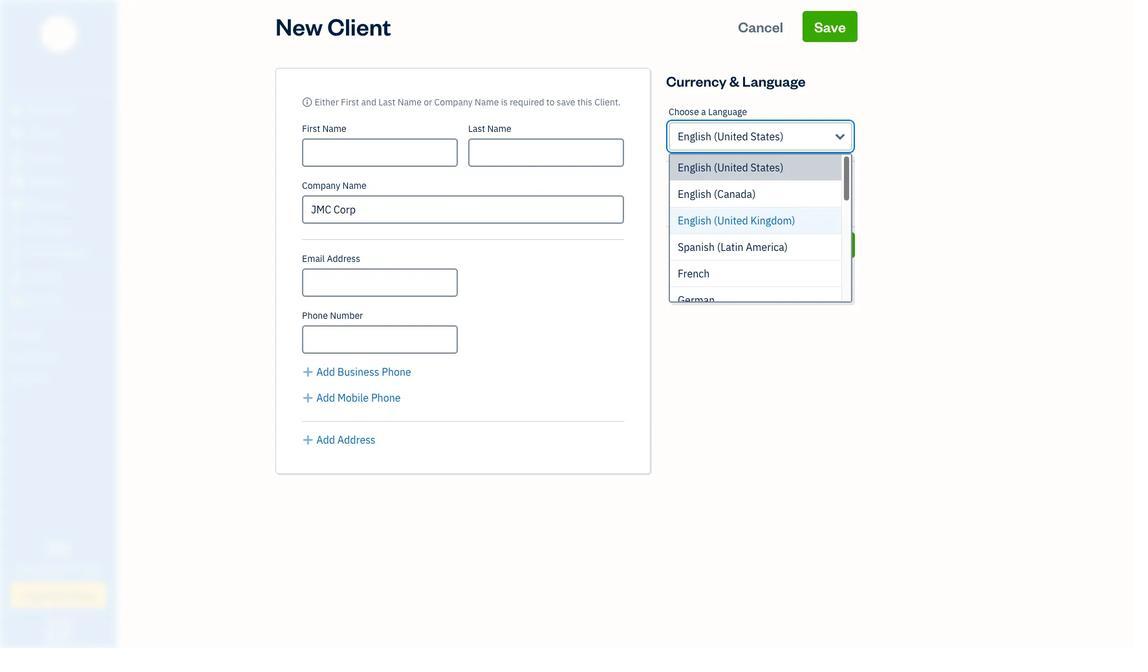 Task type: locate. For each thing, give the bounding box(es) containing it.
upgrade now button
[[10, 582, 106, 608]]

(united inside english (united states) option
[[714, 161, 748, 174]]

english
[[678, 130, 712, 143], [678, 161, 712, 174], [678, 188, 712, 201], [678, 214, 712, 227]]

2 vertical spatial phone
[[371, 391, 401, 404]]

add left the business
[[317, 366, 335, 378]]

upgrade now
[[22, 587, 94, 602]]

1 vertical spatial choose
[[669, 171, 699, 183]]

company right or
[[435, 96, 473, 108]]

done button
[[804, 232, 855, 258]]

address right email on the left top of the page
[[327, 253, 360, 265]]

cancel button down english (united kingdom)
[[666, 232, 796, 258]]

english (united kingdom)
[[678, 214, 796, 227]]

0 vertical spatial address
[[327, 253, 360, 265]]

address inside add address button
[[338, 433, 376, 446]]

english down the choose a language
[[678, 130, 712, 143]]

client.
[[595, 96, 621, 108]]

states) up english (canada) option
[[751, 161, 784, 174]]

cancel for cancel button to the bottom
[[712, 237, 750, 252]]

0 horizontal spatial last
[[379, 96, 396, 108]]

kingdom)
[[751, 214, 796, 227]]

states) up english (united states) option
[[751, 130, 784, 143]]

currency
[[666, 72, 727, 90], [708, 171, 745, 183]]

1 vertical spatial a
[[701, 171, 706, 183]]

a up english (canada)
[[701, 171, 706, 183]]

english down choose a currency
[[678, 188, 712, 201]]

2 vertical spatial add
[[317, 433, 335, 446]]

(united up (latin
[[714, 214, 748, 227]]

0 vertical spatial plus image
[[302, 364, 314, 380]]

1 horizontal spatial company
[[435, 96, 473, 108]]

a down currency & language
[[701, 106, 706, 118]]

1 english from the top
[[678, 130, 712, 143]]

0 vertical spatial english (united states)
[[678, 130, 784, 143]]

4 english from the top
[[678, 214, 712, 227]]

2 choose from the top
[[669, 171, 699, 183]]

plus image left the business
[[302, 364, 314, 380]]

list box
[[670, 155, 851, 314]]

1 vertical spatial last
[[468, 123, 485, 135]]

choose down currency & language
[[669, 106, 699, 118]]

1 add from the top
[[317, 366, 335, 378]]

1 vertical spatial first
[[302, 123, 320, 135]]

1 horizontal spatial last
[[468, 123, 485, 135]]

language right &
[[743, 72, 806, 90]]

english up spanish
[[678, 214, 712, 227]]

first down primary image
[[302, 123, 320, 135]]

english (united states) inside language field
[[678, 130, 784, 143]]

(united down the choose a language
[[714, 130, 748, 143]]

1 vertical spatial add
[[317, 391, 335, 404]]

Phone Number text field
[[302, 325, 458, 354]]

choose
[[669, 106, 699, 118], [669, 171, 699, 183]]

1 states) from the top
[[751, 130, 784, 143]]

phone right mobile
[[371, 391, 401, 404]]

in
[[65, 563, 75, 576]]

1 horizontal spatial first
[[341, 96, 359, 108]]

add down add mobile phone button on the left bottom of page
[[317, 433, 335, 446]]

a
[[701, 106, 706, 118], [701, 171, 706, 183]]

english for english (united kingdom) option
[[678, 214, 712, 227]]

address
[[327, 253, 360, 265], [338, 433, 376, 446]]

plus image left mobile
[[302, 390, 314, 406]]

choose a language
[[669, 106, 747, 118]]

1 a from the top
[[701, 106, 706, 118]]

phone for add mobile phone
[[371, 391, 401, 404]]

1 vertical spatial english (united states)
[[678, 161, 784, 174]]

last right and
[[379, 96, 396, 108]]

30 days left in trial
[[18, 535, 98, 576]]

address down add mobile phone
[[338, 433, 376, 446]]

30
[[46, 535, 71, 562]]

main element
[[0, 0, 149, 648]]

cancel button up currency & language
[[727, 11, 795, 42]]

company
[[435, 96, 473, 108], [302, 180, 340, 192]]

(latin
[[717, 241, 744, 254]]

phone down phone number text box
[[382, 366, 411, 378]]

company down first name
[[302, 180, 340, 192]]

2 (united from the top
[[714, 161, 748, 174]]

0 vertical spatial (united
[[714, 130, 748, 143]]

2 english from the top
[[678, 161, 712, 174]]

0 vertical spatial language
[[743, 72, 806, 90]]

last name
[[468, 123, 512, 135]]

primary image
[[302, 96, 313, 108]]

0 vertical spatial add
[[317, 366, 335, 378]]

2 english (united states) from the top
[[678, 161, 784, 174]]

plus image left add address
[[302, 432, 314, 448]]

language
[[743, 72, 806, 90], [708, 106, 747, 118]]

1 vertical spatial plus image
[[302, 390, 314, 406]]

0 horizontal spatial first
[[302, 123, 320, 135]]

first name
[[302, 123, 347, 135]]

(united inside language field
[[714, 130, 748, 143]]

language down &
[[708, 106, 747, 118]]

1 english (united states) from the top
[[678, 130, 784, 143]]

1 vertical spatial cancel
[[712, 237, 750, 252]]

left
[[44, 563, 62, 576]]

english (united states) for language field
[[678, 130, 784, 143]]

(united
[[714, 130, 748, 143], [714, 161, 748, 174], [714, 214, 748, 227]]

phone
[[302, 310, 328, 322], [382, 366, 411, 378], [371, 391, 401, 404]]

name down first name text field on the left top of the page
[[343, 180, 367, 192]]

plus image
[[302, 364, 314, 380], [302, 390, 314, 406], [302, 432, 314, 448]]

spanish (latin america)
[[678, 241, 788, 254]]

phone left number
[[302, 310, 328, 322]]

1 vertical spatial states)
[[751, 161, 784, 174]]

1 vertical spatial phone
[[382, 366, 411, 378]]

0 vertical spatial cancel
[[738, 17, 784, 36]]

1 choose from the top
[[669, 106, 699, 118]]

2 add from the top
[[317, 391, 335, 404]]

0 horizontal spatial company
[[302, 180, 340, 192]]

english (united states) up (canada)
[[678, 161, 784, 174]]

french
[[678, 267, 710, 280]]

states)
[[751, 130, 784, 143], [751, 161, 784, 174]]

currency & language
[[666, 72, 806, 90]]

cancel
[[738, 17, 784, 36], [712, 237, 750, 252]]

english (united states)
[[678, 130, 784, 143], [678, 161, 784, 174]]

first left and
[[341, 96, 359, 108]]

1 vertical spatial company
[[302, 180, 340, 192]]

3 english from the top
[[678, 188, 712, 201]]

1 vertical spatial (united
[[714, 161, 748, 174]]

Email Address text field
[[302, 269, 458, 297]]

cancel up currency & language
[[738, 17, 784, 36]]

company name
[[302, 180, 367, 192]]

First Name text field
[[302, 138, 458, 167]]

and
[[361, 96, 377, 108]]

add
[[317, 366, 335, 378], [317, 391, 335, 404], [317, 433, 335, 446]]

name down is
[[487, 123, 512, 135]]

english up english (canada)
[[678, 161, 712, 174]]

2 states) from the top
[[751, 161, 784, 174]]

(united up (canada)
[[714, 161, 748, 174]]

2 vertical spatial (united
[[714, 214, 748, 227]]

english (canada) option
[[670, 181, 842, 208]]

spanish
[[678, 241, 715, 254]]

1 vertical spatial address
[[338, 433, 376, 446]]

0 vertical spatial phone
[[302, 310, 328, 322]]

add left mobile
[[317, 391, 335, 404]]

email address
[[302, 253, 360, 265]]

english (united states) inside english (united states) option
[[678, 161, 784, 174]]

2 plus image from the top
[[302, 390, 314, 406]]

add business phone
[[317, 366, 411, 378]]

save button
[[803, 11, 858, 42]]

upgrade
[[22, 587, 68, 602]]

0 vertical spatial a
[[701, 106, 706, 118]]

america)
[[746, 241, 788, 254]]

name
[[398, 96, 422, 108], [475, 96, 499, 108], [322, 123, 347, 135], [487, 123, 512, 135], [343, 180, 367, 192]]

client
[[328, 11, 391, 41]]

currency up (canada)
[[708, 171, 745, 183]]

2 vertical spatial plus image
[[302, 432, 314, 448]]

2 a from the top
[[701, 171, 706, 183]]

first
[[341, 96, 359, 108], [302, 123, 320, 135]]

add for add business phone
[[317, 366, 335, 378]]

last
[[379, 96, 396, 108], [468, 123, 485, 135]]

last down either first and last name or company name is required to save this client.
[[468, 123, 485, 135]]

choose a language element
[[666, 96, 855, 162]]

or
[[424, 96, 432, 108]]

name down either
[[322, 123, 347, 135]]

states) inside english (united states) option
[[751, 161, 784, 174]]

1 (united from the top
[[714, 130, 748, 143]]

0 vertical spatial cancel button
[[727, 11, 795, 42]]

3 add from the top
[[317, 433, 335, 446]]

choose a currency element
[[666, 162, 855, 227]]

phone number
[[302, 310, 363, 322]]

currency up the choose a language
[[666, 72, 727, 90]]

Language field
[[669, 122, 853, 151]]

3 plus image from the top
[[302, 432, 314, 448]]

Last Name text field
[[468, 138, 624, 167]]

3 (united from the top
[[714, 214, 748, 227]]

0 vertical spatial states)
[[751, 130, 784, 143]]

phone for add business phone
[[382, 366, 411, 378]]

cancel down english (united kingdom)
[[712, 237, 750, 252]]

english (united states) down the choose a language
[[678, 130, 784, 143]]

1 vertical spatial language
[[708, 106, 747, 118]]

a for currency
[[701, 171, 706, 183]]

1 plus image from the top
[[302, 364, 314, 380]]

cancel button
[[727, 11, 795, 42], [666, 232, 796, 258]]

choose up english (canada)
[[669, 171, 699, 183]]

(united inside english (united kingdom) option
[[714, 214, 748, 227]]

a for language
[[701, 106, 706, 118]]

0 vertical spatial choose
[[669, 106, 699, 118]]

new
[[276, 11, 323, 41]]

0 vertical spatial first
[[341, 96, 359, 108]]



Task type: describe. For each thing, give the bounding box(es) containing it.
0 vertical spatial company
[[435, 96, 473, 108]]

(united for english (united kingdom) option
[[714, 214, 748, 227]]

language for currency & language
[[743, 72, 806, 90]]

add business phone button
[[302, 364, 411, 380]]

now
[[71, 587, 94, 602]]

add address button
[[302, 432, 376, 448]]

add mobile phone button
[[302, 390, 401, 406]]

(canada)
[[714, 188, 756, 201]]

new client
[[276, 11, 391, 41]]

required
[[510, 96, 544, 108]]

plus image for add address
[[302, 432, 314, 448]]

1 vertical spatial currency
[[708, 171, 745, 183]]

email
[[302, 253, 325, 265]]

business
[[338, 366, 379, 378]]

plus image for add mobile phone
[[302, 390, 314, 406]]

address for add address
[[338, 433, 376, 446]]

french option
[[670, 261, 842, 287]]

name for first name
[[322, 123, 347, 135]]

name for company name
[[343, 180, 367, 192]]

list box containing english (united states)
[[670, 155, 851, 314]]

choose a currency
[[669, 171, 745, 183]]

1 vertical spatial cancel button
[[666, 232, 796, 258]]

language for choose a language
[[708, 106, 747, 118]]

english (canada)
[[678, 188, 756, 201]]

name left is
[[475, 96, 499, 108]]

english (united kingdom) option
[[670, 208, 842, 234]]

english (united states) for list box containing english (united states)
[[678, 161, 784, 174]]

name for last name
[[487, 123, 512, 135]]

add mobile phone
[[317, 391, 401, 404]]

mobile
[[338, 391, 369, 404]]

0 vertical spatial last
[[379, 96, 396, 108]]

to
[[547, 96, 555, 108]]

german option
[[670, 287, 842, 314]]

(united for english (united states) option
[[714, 161, 748, 174]]

add for add mobile phone
[[317, 391, 335, 404]]

days
[[18, 563, 41, 576]]

save
[[815, 17, 846, 36]]

Company Name text field
[[302, 195, 624, 224]]

number
[[330, 310, 363, 322]]

either first and last name or company name is required to save this client.
[[315, 96, 621, 108]]

german
[[678, 294, 715, 307]]

english for english (canada) option
[[678, 188, 712, 201]]

spanish (latin america) option
[[670, 234, 842, 261]]

is
[[501, 96, 508, 108]]

plus image for add business phone
[[302, 364, 314, 380]]

address for email address
[[327, 253, 360, 265]]

states) inside language field
[[751, 130, 784, 143]]

english (united states) option
[[670, 155, 842, 181]]

name left or
[[398, 96, 422, 108]]

done
[[815, 237, 844, 252]]

add address
[[317, 433, 376, 446]]

trial
[[77, 563, 98, 576]]

add for add address
[[317, 433, 335, 446]]

save
[[557, 96, 575, 108]]

english for english (united states) option
[[678, 161, 712, 174]]

0 vertical spatial currency
[[666, 72, 727, 90]]

choose for choose a currency
[[669, 171, 699, 183]]

english inside language field
[[678, 130, 712, 143]]

this
[[578, 96, 593, 108]]

either
[[315, 96, 339, 108]]

cancel for top cancel button
[[738, 17, 784, 36]]

&
[[730, 72, 740, 90]]

choose for choose a language
[[669, 106, 699, 118]]



Task type: vqa. For each thing, say whether or not it's contained in the screenshot.
by in Don't miss a billable moment by staying on top of billable hours.
no



